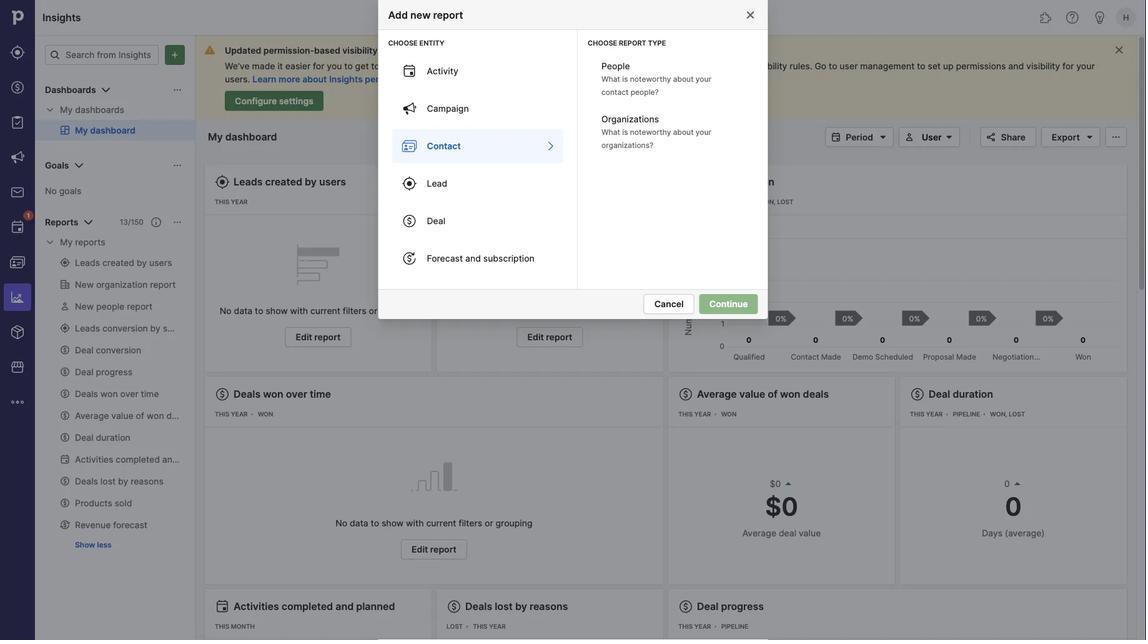 Task type: locate. For each thing, give the bounding box(es) containing it.
0 horizontal spatial with
[[290, 306, 308, 316]]

1 vertical spatial is
[[622, 127, 628, 137]]

about
[[303, 74, 327, 85], [673, 74, 694, 83], [673, 127, 694, 137]]

1 horizontal spatial filters
[[459, 518, 482, 529]]

Search Pipedrive field
[[461, 5, 686, 30]]

2 my from the top
[[60, 237, 73, 248]]

and
[[736, 61, 751, 71], [1009, 61, 1024, 71], [419, 74, 435, 85], [465, 253, 481, 264], [336, 601, 354, 613]]

average left deal
[[743, 528, 777, 539]]

0 horizontal spatial show
[[266, 306, 288, 316]]

what for people
[[602, 74, 620, 83]]

1 horizontal spatial edit report
[[412, 545, 457, 555]]

pipeline for duration
[[953, 411, 980, 418]]

leads right lead
[[465, 176, 495, 188]]

users.
[[225, 74, 250, 85]]

days
[[982, 528, 1003, 539]]

current
[[310, 306, 341, 316], [542, 306, 572, 316], [426, 518, 456, 529]]

2 vertical spatial color secondary image
[[45, 237, 55, 247]]

deal conversion
[[697, 176, 775, 188]]

1 vertical spatial color secondary image
[[942, 132, 957, 142]]

what up contact
[[602, 74, 620, 83]]

0 vertical spatial color secondary image
[[45, 105, 55, 115]]

1 horizontal spatial show
[[382, 518, 404, 529]]

0 horizontal spatial average
[[697, 388, 737, 400]]

noteworthy down organizations
[[630, 127, 671, 137]]

this year for average value of won deals
[[679, 411, 711, 418]]

we've made it easier for you to get to the relevant data. your access to insights data will match your pipedrive permissions and visibility rules. go to user management to set up permissions and visibility for your users.
[[225, 61, 1095, 85]]

deal for deal progress
[[697, 601, 719, 613]]

1 horizontal spatial conversion
[[721, 176, 775, 188]]

1 horizontal spatial pipeline
[[953, 411, 980, 418]]

permissions down the
[[365, 74, 417, 85]]

0 horizontal spatial leads
[[234, 176, 263, 188]]

with
[[290, 306, 308, 316], [522, 306, 540, 316], [406, 518, 424, 529]]

will
[[577, 61, 591, 71]]

no data to show with current filters or grouping for users
[[220, 306, 417, 316]]

2 what from the top
[[602, 127, 620, 137]]

planned
[[356, 601, 395, 613]]

won right of
[[780, 388, 801, 400]]

0 vertical spatial what
[[602, 74, 620, 83]]

1 is from the top
[[622, 74, 628, 83]]

2 choose from the left
[[588, 39, 617, 47]]

0 horizontal spatial current
[[310, 306, 341, 316]]

dashboards down "dashboards" button
[[75, 105, 124, 115]]

configure settings link
[[225, 91, 324, 111]]

1 choose from the left
[[388, 39, 418, 47]]

won, down deal conversion
[[759, 198, 776, 206]]

color positive image for 0
[[1013, 479, 1023, 489]]

2 horizontal spatial or
[[601, 306, 609, 316]]

0 horizontal spatial edit report button
[[285, 327, 351, 347]]

for down quick help image
[[1063, 61, 1074, 71]]

made
[[252, 61, 275, 71]]

won, lost down deal conversion
[[759, 198, 794, 206]]

color secondary image for my reports
[[45, 237, 55, 247]]

dashboards up my dashboards
[[45, 85, 96, 95]]

deals lost by reasons
[[465, 601, 568, 613]]

pipeline down "deal progress" link
[[721, 623, 749, 631]]

deals left the 'over'
[[234, 388, 261, 400]]

color secondary image
[[45, 105, 55, 115], [942, 132, 957, 142], [45, 237, 55, 247]]

leads for leads created by users
[[234, 176, 263, 188]]

1 what from the top
[[602, 74, 620, 83]]

2 horizontal spatial current
[[542, 306, 572, 316]]

my right projects icon
[[60, 105, 73, 115]]

1 horizontal spatial by
[[515, 601, 527, 613]]

edit
[[296, 332, 312, 343], [528, 332, 544, 343], [412, 545, 428, 555]]

2 is from the top
[[622, 127, 628, 137]]

report
[[433, 9, 463, 21], [619, 39, 647, 47], [314, 332, 341, 343], [546, 332, 573, 343], [430, 545, 457, 555]]

color positive image up deal
[[784, 479, 794, 489]]

cancel button
[[644, 294, 695, 314]]

noteworthy
[[630, 74, 671, 83], [630, 127, 671, 137]]

2 leads from the left
[[465, 176, 495, 188]]

leads left created
[[234, 176, 263, 188]]

won left the 'over'
[[263, 388, 284, 400]]

reports down 'no goals' on the top left of page
[[75, 237, 105, 248]]

0 horizontal spatial filters
[[343, 306, 367, 316]]

won down average value of won deals link
[[721, 411, 737, 418]]

1 my from the top
[[60, 105, 73, 115]]

what up organizations?
[[602, 127, 620, 137]]

1 for from the left
[[313, 61, 325, 71]]

0 horizontal spatial won, lost
[[759, 198, 794, 206]]

filters for time
[[459, 518, 482, 529]]

is inside people what is noteworthy about your contact people?
[[622, 74, 628, 83]]

0 vertical spatial my
[[60, 105, 73, 115]]

1 vertical spatial pipeline
[[721, 623, 749, 631]]

contacts image
[[10, 255, 25, 270]]

1 won from the left
[[263, 388, 284, 400]]

by
[[305, 176, 317, 188], [553, 176, 565, 188], [515, 601, 527, 613]]

pipedrive
[[642, 61, 681, 71]]

0 vertical spatial is
[[622, 74, 628, 83]]

1 horizontal spatial or
[[485, 518, 493, 529]]

won down deals won over time link at the bottom left of the page
[[258, 411, 273, 418]]

2 horizontal spatial show
[[498, 306, 520, 316]]

noteworthy up people?
[[630, 74, 671, 83]]

0 vertical spatial dashboards
[[45, 85, 96, 95]]

average deal value
[[743, 528, 821, 539]]

this
[[215, 198, 229, 206], [215, 411, 229, 418], [679, 411, 693, 418], [910, 411, 925, 418], [215, 623, 229, 631], [473, 623, 488, 631], [679, 623, 693, 631]]

1 horizontal spatial color positive image
[[1013, 479, 1023, 489]]

show less
[[75, 541, 112, 550]]

about inside people what is noteworthy about your contact people?
[[673, 74, 694, 83]]

or
[[369, 306, 378, 316], [601, 306, 609, 316], [485, 518, 493, 529]]

average for average deal value
[[743, 528, 777, 539]]

1 horizontal spatial grouping
[[496, 518, 533, 529]]

won
[[263, 388, 284, 400], [780, 388, 801, 400]]

no for edit report button associated with users
[[220, 306, 232, 316]]

0 horizontal spatial color positive image
[[784, 479, 794, 489]]

won, lost down duration at the right of the page
[[990, 411, 1026, 418]]

is for organizations
[[622, 127, 628, 137]]

1 vertical spatial value
[[799, 528, 821, 539]]

by left sources at top
[[553, 176, 565, 188]]

products image
[[10, 325, 25, 340]]

go
[[815, 61, 827, 71]]

deal
[[697, 176, 719, 188], [427, 216, 446, 226], [929, 388, 951, 400], [697, 601, 719, 613]]

2 horizontal spatial edit report button
[[517, 327, 583, 347]]

color secondary image right projects icon
[[45, 105, 55, 115]]

deal duration
[[929, 388, 994, 400]]

is inside organizations what is noteworthy about your organizations?
[[622, 127, 628, 137]]

0 horizontal spatial by
[[305, 176, 317, 188]]

subscription
[[483, 253, 535, 264]]

activities
[[234, 601, 279, 613]]

permissions
[[683, 61, 733, 71], [956, 61, 1006, 71], [365, 74, 417, 85]]

cancel
[[655, 299, 684, 310]]

0 vertical spatial average
[[697, 388, 737, 400]]

about for people
[[673, 74, 694, 83]]

0 horizontal spatial value
[[740, 388, 766, 400]]

deals image
[[10, 80, 25, 95]]

color secondary image right color secondary icon
[[942, 132, 957, 142]]

1 conversion from the left
[[497, 176, 551, 188]]

0 horizontal spatial pipeline
[[721, 623, 749, 631]]

1 color positive image from the left
[[784, 479, 794, 489]]

configure
[[235, 96, 277, 106]]

1 horizontal spatial won,
[[990, 411, 1008, 418]]

this year for deal progress
[[679, 623, 711, 631]]

pipeline for progress
[[721, 623, 749, 631]]

1 link
[[4, 211, 34, 241]]

1 vertical spatial goals
[[59, 186, 81, 196]]

edit report button for users
[[285, 327, 351, 347]]

color positive image for $0
[[784, 479, 794, 489]]

13/150
[[120, 218, 144, 227]]

value left of
[[740, 388, 766, 400]]

current for time
[[426, 518, 456, 529]]

noteworthy inside people what is noteworthy about your contact people?
[[630, 74, 671, 83]]

0 horizontal spatial conversion
[[497, 176, 551, 188]]

noteworthy inside organizations what is noteworthy about your organizations?
[[630, 127, 671, 137]]

0 horizontal spatial grouping
[[380, 306, 417, 316]]

permissions right pipedrive
[[683, 61, 733, 71]]

0 horizontal spatial choose
[[388, 39, 418, 47]]

show for users
[[266, 306, 288, 316]]

data
[[556, 61, 575, 71], [234, 306, 253, 316], [466, 306, 484, 316], [350, 518, 369, 529]]

about for organizations
[[673, 127, 694, 137]]

0 horizontal spatial edit
[[296, 332, 312, 343]]

1 horizontal spatial permissions
[[683, 61, 733, 71]]

data inside we've made it easier for you to get to the relevant data. your access to insights data will match your pipedrive permissions and visibility rules. go to user management to set up permissions and visibility for your users.
[[556, 61, 575, 71]]

by right lost
[[515, 601, 527, 613]]

is for people
[[622, 74, 628, 83]]

color secondary image
[[902, 132, 917, 142]]

sources
[[567, 176, 606, 188]]

1 horizontal spatial edit
[[412, 545, 428, 555]]

Search from Insights text field
[[45, 45, 159, 65]]

1 horizontal spatial current
[[426, 518, 456, 529]]

1 horizontal spatial won
[[721, 411, 737, 418]]

1 horizontal spatial won
[[780, 388, 801, 400]]

period button
[[826, 127, 894, 147]]

activity
[[427, 66, 458, 77]]

deals left lost
[[465, 601, 492, 613]]

this year for deals won over time
[[215, 411, 248, 418]]

insights up relevant
[[390, 45, 423, 56]]

by for users
[[305, 176, 317, 188]]

projects image
[[10, 115, 25, 130]]

for
[[313, 61, 325, 71], [1063, 61, 1074, 71]]

is down 'people'
[[622, 74, 628, 83]]

color positive image
[[784, 479, 794, 489], [1013, 479, 1023, 489]]

won, down duration at the right of the page
[[990, 411, 1008, 418]]

1 horizontal spatial for
[[1063, 61, 1074, 71]]

region
[[679, 247, 1117, 362]]

color secondary image left my reports
[[45, 237, 55, 247]]

2 horizontal spatial by
[[553, 176, 565, 188]]

is up organizations?
[[622, 127, 628, 137]]

1 noteworthy from the top
[[630, 74, 671, 83]]

deal progress link
[[697, 601, 764, 613]]

0 vertical spatial value
[[740, 388, 766, 400]]

2 won from the left
[[780, 388, 801, 400]]

2 color positive image from the left
[[1013, 479, 1023, 489]]

color primary inverted image
[[167, 50, 182, 60]]

my right 1 'link' on the top
[[60, 237, 73, 248]]

won for average
[[721, 411, 737, 418]]

goals
[[45, 160, 69, 171], [59, 186, 81, 196]]

2 noteworthy from the top
[[630, 127, 671, 137]]

by left users
[[305, 176, 317, 188]]

insights image
[[10, 290, 25, 305]]

or for leads created by users
[[369, 306, 378, 316]]

0 vertical spatial won, lost
[[759, 198, 794, 206]]

is
[[622, 74, 628, 83], [622, 127, 628, 137]]

year for average value of won deals
[[695, 411, 711, 418]]

value right deal
[[799, 528, 821, 539]]

1 vertical spatial average
[[743, 528, 777, 539]]

1 vertical spatial won,
[[990, 411, 1008, 418]]

conversion for deal
[[721, 176, 775, 188]]

lost
[[495, 601, 513, 613]]

about down pipedrive
[[673, 74, 694, 83]]

pipeline down deal duration link
[[953, 411, 980, 418]]

report for right edit report button
[[546, 332, 573, 343]]

deals
[[234, 388, 261, 400], [465, 601, 492, 613]]

average
[[697, 388, 737, 400], [743, 528, 777, 539]]

color primary image
[[746, 10, 756, 20], [98, 82, 113, 97], [829, 132, 844, 142], [876, 132, 891, 142], [1109, 132, 1124, 142], [402, 139, 417, 154], [215, 175, 230, 190], [402, 176, 417, 191], [151, 217, 161, 227], [172, 217, 182, 227], [402, 251, 417, 266], [447, 599, 462, 614], [679, 599, 694, 614]]

deal
[[779, 528, 797, 539]]

edit report for users
[[296, 332, 341, 343]]

0 horizontal spatial or
[[369, 306, 378, 316]]

2 vertical spatial lost
[[447, 623, 463, 631]]

0 horizontal spatial lost
[[447, 623, 463, 631]]

data.
[[434, 61, 455, 71]]

goals up 'no goals' on the top left of page
[[45, 160, 69, 171]]

edit report
[[296, 332, 341, 343], [528, 332, 573, 343], [412, 545, 457, 555]]

1 won from the left
[[258, 411, 273, 418]]

no for edit report button related to time
[[336, 518, 348, 529]]

pipeline
[[953, 411, 980, 418], [721, 623, 749, 631]]

match
[[593, 61, 619, 71]]

deals
[[803, 388, 829, 400]]

choose up match
[[588, 39, 617, 47]]

h
[[1123, 12, 1130, 22]]

0 vertical spatial deals
[[234, 388, 261, 400]]

of
[[768, 388, 778, 400]]

your inside organizations what is noteworthy about your organizations?
[[696, 127, 712, 137]]

1 horizontal spatial average
[[743, 528, 777, 539]]

1 horizontal spatial choose
[[588, 39, 617, 47]]

1 vertical spatial my
[[60, 237, 73, 248]]

about inside organizations what is noteworthy about your organizations?
[[673, 127, 694, 137]]

time
[[310, 388, 331, 400]]

for left you
[[313, 61, 325, 71]]

settings
[[279, 96, 314, 106]]

with for users
[[290, 306, 308, 316]]

this month
[[215, 623, 255, 631]]

color primary image
[[1115, 45, 1125, 55], [50, 50, 60, 60], [402, 64, 417, 79], [172, 85, 182, 95], [402, 101, 417, 116], [984, 132, 999, 142], [1083, 132, 1098, 142], [72, 158, 87, 173], [172, 161, 182, 171], [402, 214, 417, 229], [81, 215, 96, 230], [215, 387, 230, 402], [679, 387, 694, 402], [910, 387, 925, 402], [215, 599, 230, 614]]

1 vertical spatial lost
[[1009, 411, 1026, 418]]

average left of
[[697, 388, 737, 400]]

no data to show with current filters or grouping
[[220, 306, 417, 316], [452, 306, 649, 316], [336, 518, 533, 529]]

2 won from the left
[[721, 411, 737, 418]]

permissions right up
[[956, 61, 1006, 71]]

goals down goals button at the left top of the page
[[59, 186, 81, 196]]

2 conversion from the left
[[721, 176, 775, 188]]

1 vertical spatial reports
[[75, 237, 105, 248]]

activities completed and planned
[[234, 601, 395, 613]]

0 horizontal spatial deals
[[234, 388, 261, 400]]

color positive image up days (average)
[[1013, 479, 1023, 489]]

0 vertical spatial pipeline
[[953, 411, 980, 418]]

1 vertical spatial deals
[[465, 601, 492, 613]]

0 horizontal spatial edit report
[[296, 332, 341, 343]]

sales inbox image
[[10, 185, 25, 200]]

user
[[922, 132, 942, 142]]

1 horizontal spatial lost
[[777, 198, 794, 206]]

1 leads from the left
[[234, 176, 263, 188]]

insights right access
[[521, 61, 554, 71]]

0 vertical spatial won,
[[759, 198, 776, 206]]

1 horizontal spatial with
[[406, 518, 424, 529]]

0 horizontal spatial for
[[313, 61, 325, 71]]

about down people what is noteworthy about your contact people?
[[673, 127, 694, 137]]

2 horizontal spatial lost
[[1009, 411, 1026, 418]]

deals for deals lost by reasons
[[465, 601, 492, 613]]

choose right in
[[388, 39, 418, 47]]

insights
[[42, 11, 81, 23], [390, 45, 423, 56], [521, 61, 554, 71], [329, 74, 363, 85]]

0 vertical spatial noteworthy
[[630, 74, 671, 83]]

up
[[943, 61, 954, 71]]

sales assistant image
[[1093, 10, 1108, 25]]

leads image
[[10, 45, 25, 60]]

your
[[457, 61, 476, 71]]

what for organizations
[[602, 127, 620, 137]]

0 vertical spatial goals
[[45, 160, 69, 171]]

no
[[45, 186, 57, 196], [220, 306, 232, 316], [452, 306, 463, 316], [336, 518, 348, 529]]

1 vertical spatial noteworthy
[[630, 127, 671, 137]]

0 horizontal spatial won
[[263, 388, 284, 400]]

1 vertical spatial what
[[602, 127, 620, 137]]

menu item
[[0, 280, 35, 315]]

1 horizontal spatial leads
[[465, 176, 495, 188]]

easier
[[285, 61, 311, 71]]

organizations what is noteworthy about your organizations?
[[602, 114, 712, 150]]

0 horizontal spatial won
[[258, 411, 273, 418]]

updated
[[225, 45, 261, 56]]

1 horizontal spatial deals
[[465, 601, 492, 613]]

leads created by users link
[[234, 176, 346, 188]]

dashboards inside button
[[45, 85, 96, 95]]

1 horizontal spatial won, lost
[[990, 411, 1026, 418]]

1 horizontal spatial edit report button
[[401, 540, 467, 560]]

0 horizontal spatial won,
[[759, 198, 776, 206]]

conversion
[[497, 176, 551, 188], [721, 176, 775, 188]]

what inside people what is noteworthy about your contact people?
[[602, 74, 620, 83]]

reports up my reports
[[45, 217, 78, 228]]

0 vertical spatial reports
[[45, 217, 78, 228]]

choose for activity
[[388, 39, 418, 47]]

choose entity
[[388, 39, 445, 47]]

current for users
[[310, 306, 341, 316]]

what inside organizations what is noteworthy about your organizations?
[[602, 127, 620, 137]]



Task type: describe. For each thing, give the bounding box(es) containing it.
this year for deal duration
[[910, 411, 943, 418]]

marketplace image
[[10, 360, 25, 375]]

year for deal duration
[[926, 411, 943, 418]]

1 vertical spatial 0
[[1005, 491, 1022, 522]]

1 horizontal spatial value
[[799, 528, 821, 539]]

deal progress
[[697, 601, 764, 613]]

the
[[382, 61, 396, 71]]

deals won over time
[[234, 388, 331, 400]]

add
[[388, 9, 408, 21]]

created
[[265, 176, 302, 188]]

color warning image
[[205, 45, 215, 55]]

share button
[[981, 127, 1037, 147]]

duration
[[953, 388, 994, 400]]

2 horizontal spatial grouping
[[612, 306, 649, 316]]

it
[[278, 61, 283, 71]]

days (average)
[[982, 528, 1045, 539]]

insights down you
[[329, 74, 363, 85]]

1 menu
[[0, 0, 35, 640]]

edit report button for time
[[401, 540, 467, 560]]

average for average value of won deals
[[697, 388, 737, 400]]

filters for users
[[343, 306, 367, 316]]

forecast
[[427, 253, 463, 264]]

grouping for deals won over time
[[496, 518, 533, 529]]

color primary image inside "dashboards" button
[[98, 82, 113, 97]]

color secondary image inside user button
[[942, 132, 957, 142]]

dashboards button
[[35, 80, 195, 100]]

deals won over time link
[[234, 388, 331, 400]]

edit report for time
[[412, 545, 457, 555]]

people?
[[631, 87, 659, 97]]

2 horizontal spatial edit report
[[528, 332, 573, 343]]

organizations?
[[602, 141, 654, 150]]

1 vertical spatial dashboards
[[75, 105, 124, 115]]

users
[[319, 176, 346, 188]]

My dashboard field
[[205, 129, 295, 145]]

color undefined image
[[10, 220, 25, 235]]

quick help image
[[1065, 10, 1080, 25]]

2 horizontal spatial filters
[[575, 306, 598, 316]]

average value of won deals link
[[697, 388, 829, 400]]

show
[[75, 541, 95, 550]]

learn more about insights permissions and visibility link
[[253, 74, 482, 85]]

updated permission-based visibility in insights
[[225, 45, 423, 56]]

user button
[[899, 127, 960, 147]]

type
[[648, 39, 666, 47]]

more image
[[10, 395, 25, 410]]

configure settings
[[235, 96, 314, 106]]

noteworthy for organizations
[[630, 127, 671, 137]]

0 vertical spatial $0
[[770, 479, 781, 490]]

deals for deals won over time
[[234, 388, 261, 400]]

completed
[[282, 601, 333, 613]]

or for deals won over time
[[485, 518, 493, 529]]

add new report
[[388, 9, 463, 21]]

progress
[[721, 601, 764, 613]]

deal for deal
[[427, 216, 446, 226]]

goals inside button
[[45, 160, 69, 171]]

entity
[[420, 39, 445, 47]]

export
[[1052, 132, 1080, 142]]

deal conversion link
[[697, 176, 775, 188]]

conversion for leads
[[497, 176, 551, 188]]

activities completed and planned link
[[234, 601, 395, 613]]

campaigns image
[[10, 150, 25, 165]]

new
[[410, 9, 431, 21]]

access
[[479, 61, 508, 71]]

your inside people what is noteworthy about your contact people?
[[696, 74, 712, 83]]

reasons
[[530, 601, 568, 613]]

my for my dashboards
[[60, 105, 73, 115]]

insights right home image
[[42, 11, 81, 23]]

learn
[[253, 74, 277, 85]]

2 horizontal spatial with
[[522, 306, 540, 316]]

leads for leads conversion by sources
[[465, 176, 495, 188]]

1 vertical spatial won, lost
[[990, 411, 1026, 418]]

period
[[846, 132, 873, 142]]

grouping for leads created by users
[[380, 306, 417, 316]]

month
[[231, 623, 255, 631]]

leads created by users
[[234, 176, 346, 188]]

learn more about insights permissions and visibility
[[253, 74, 472, 85]]

by for reasons
[[515, 601, 527, 613]]

insights inside we've made it easier for you to get to the relevant data. your access to insights data will match your pipedrive permissions and visibility rules. go to user management to set up permissions and visibility for your users.
[[521, 61, 554, 71]]

contact
[[602, 87, 629, 97]]

by for sources
[[553, 176, 565, 188]]

relevant
[[398, 61, 432, 71]]

based
[[314, 45, 340, 56]]

deals lost by reasons link
[[465, 601, 568, 613]]

permission-
[[263, 45, 314, 56]]

share
[[1001, 132, 1026, 142]]

2 horizontal spatial edit
[[528, 332, 544, 343]]

color primary image inside "dashboards" button
[[172, 85, 182, 95]]

my dashboards
[[60, 105, 124, 115]]

1
[[27, 212, 30, 219]]

continue button
[[700, 294, 758, 314]]

choose report type
[[588, 39, 666, 47]]

deal for deal conversion
[[697, 176, 719, 188]]

report for edit report button associated with users
[[314, 332, 341, 343]]

get
[[355, 61, 369, 71]]

in
[[380, 45, 387, 56]]

home image
[[8, 8, 27, 27]]

management
[[861, 61, 915, 71]]

campaign
[[427, 103, 469, 114]]

noteworthy for people
[[630, 74, 671, 83]]

won for deals
[[258, 411, 273, 418]]

my reports
[[60, 237, 105, 248]]

edit for time
[[412, 545, 428, 555]]

color primary image inside share button
[[984, 132, 999, 142]]

0 vertical spatial 0
[[1005, 479, 1010, 490]]

no goals
[[45, 186, 81, 196]]

1 vertical spatial $0
[[765, 491, 798, 522]]

over
[[286, 388, 307, 400]]

rules.
[[790, 61, 813, 71]]

0 horizontal spatial permissions
[[365, 74, 417, 85]]

people
[[602, 61, 630, 71]]

we've
[[225, 61, 250, 71]]

edit for users
[[296, 332, 312, 343]]

choose for what is noteworthy about your contact people?
[[588, 39, 617, 47]]

with for time
[[406, 518, 424, 529]]

year for deals won over time
[[231, 411, 248, 418]]

show less button
[[70, 538, 117, 553]]

about down easier
[[303, 74, 327, 85]]

continue
[[710, 299, 748, 310]]

color secondary image for my dashboards
[[45, 105, 55, 115]]

export button
[[1042, 127, 1101, 147]]

my for my reports
[[60, 237, 73, 248]]

more
[[279, 74, 300, 85]]

goals button
[[35, 156, 195, 176]]

no data to show with current filters or grouping for time
[[336, 518, 533, 529]]

0 vertical spatial lost
[[777, 198, 794, 206]]

h button
[[1114, 5, 1139, 30]]

set
[[928, 61, 941, 71]]

year for deal progress
[[695, 623, 711, 631]]

2 for from the left
[[1063, 61, 1074, 71]]

(average)
[[1005, 528, 1045, 539]]

color primary image inside export button
[[1083, 132, 1098, 142]]

people what is noteworthy about your contact people?
[[602, 61, 712, 97]]

lead
[[427, 178, 447, 189]]

no for right edit report button
[[452, 306, 463, 316]]

report for edit report button related to time
[[430, 545, 457, 555]]

2 horizontal spatial permissions
[[956, 61, 1006, 71]]

user
[[840, 61, 858, 71]]

leads conversion by sources link
[[465, 176, 606, 188]]

show for time
[[382, 518, 404, 529]]

color active image
[[544, 139, 559, 154]]

deal for deal duration
[[929, 388, 951, 400]]



Task type: vqa. For each thing, say whether or not it's contained in the screenshot.
1st is from the bottom
yes



